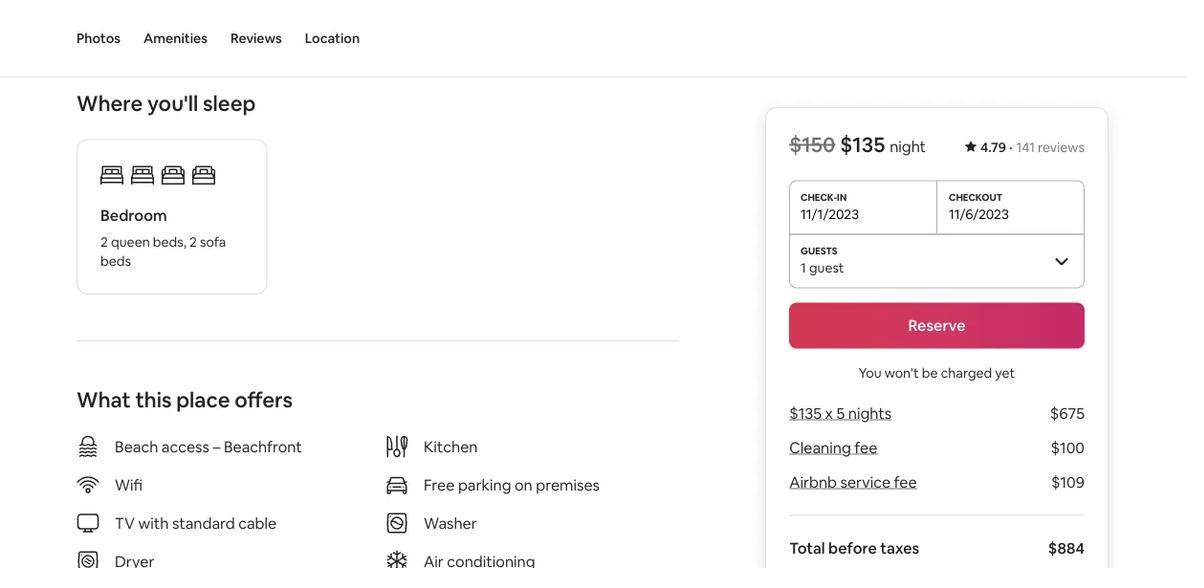 Task type: vqa. For each thing, say whether or not it's contained in the screenshot.
TV on the left
yes



Task type: locate. For each thing, give the bounding box(es) containing it.
$135
[[840, 131, 885, 158], [789, 404, 822, 423]]

reviews button
[[231, 0, 282, 77]]

sofa
[[200, 233, 226, 251]]

standard
[[172, 513, 235, 533]]

1 horizontal spatial 2
[[189, 233, 197, 251]]

beds
[[100, 253, 131, 270]]

$135 left x
[[789, 404, 822, 423]]

before
[[828, 539, 877, 558]]

2 left sofa
[[189, 233, 197, 251]]

free parking on premises
[[424, 475, 600, 495]]

1 vertical spatial $135
[[789, 404, 822, 423]]

0 horizontal spatial fee
[[854, 438, 877, 458]]

x
[[825, 404, 833, 423]]

2 2 from the left
[[189, 233, 197, 251]]

$135 left night
[[840, 131, 885, 158]]

washer
[[424, 513, 477, 533]]

photos
[[77, 30, 120, 47]]

$675
[[1050, 404, 1085, 423]]

0 vertical spatial $135
[[840, 131, 885, 158]]

on
[[515, 475, 533, 495]]

yet
[[995, 364, 1015, 381]]

photos button
[[77, 0, 120, 77]]

bedroom
[[100, 205, 167, 225]]

beachfront
[[224, 437, 302, 456]]

cleaning fee
[[789, 438, 877, 458]]

you won't be charged yet
[[859, 364, 1015, 381]]

service
[[840, 473, 890, 492]]

0 vertical spatial fee
[[854, 438, 877, 458]]

fee up service
[[854, 438, 877, 458]]

fee right service
[[894, 473, 917, 492]]

0 horizontal spatial $135
[[789, 404, 822, 423]]

$100
[[1051, 438, 1085, 458]]

tv with standard cable
[[115, 513, 277, 533]]

0 horizontal spatial 2
[[100, 233, 108, 251]]

beach
[[115, 437, 158, 456]]

2
[[100, 233, 108, 251], [189, 233, 197, 251]]

free
[[424, 475, 455, 495]]

1
[[801, 259, 806, 276]]

charged
[[941, 364, 992, 381]]

night
[[890, 137, 926, 156]]

cleaning
[[789, 438, 851, 458]]

queen
[[111, 233, 150, 251]]

1 guest
[[801, 259, 844, 276]]

1 horizontal spatial fee
[[894, 473, 917, 492]]

offers
[[235, 386, 293, 413]]

1 vertical spatial fee
[[894, 473, 917, 492]]

2 up beds
[[100, 233, 108, 251]]

fee
[[854, 438, 877, 458], [894, 473, 917, 492]]

reviews
[[231, 30, 282, 47]]

parking
[[458, 475, 511, 495]]

141
[[1016, 139, 1035, 156]]



Task type: describe. For each thing, give the bounding box(es) containing it.
what this place offers
[[77, 386, 293, 413]]

1 guest button
[[789, 234, 1085, 287]]

$150
[[789, 131, 835, 158]]

$884
[[1048, 539, 1085, 558]]

airbnb
[[789, 473, 837, 492]]

airbnb service fee button
[[789, 473, 917, 492]]

you
[[859, 364, 882, 381]]

guest
[[809, 259, 844, 276]]

beach access – beachfront
[[115, 437, 302, 456]]

reserve
[[908, 316, 966, 335]]

reviews
[[1038, 139, 1085, 156]]

11/1/2023
[[801, 205, 859, 222]]

tv
[[115, 513, 135, 533]]

wifi
[[115, 475, 143, 495]]

4.79 · 141 reviews
[[980, 139, 1085, 156]]

nights
[[848, 404, 892, 423]]

·
[[1009, 139, 1013, 156]]

1 2 from the left
[[100, 233, 108, 251]]

what
[[77, 386, 131, 413]]

you'll
[[147, 90, 198, 117]]

location button
[[305, 0, 360, 77]]

where you'll sleep
[[77, 90, 256, 117]]

11/6/2023
[[949, 205, 1009, 222]]

won't
[[884, 364, 919, 381]]

this
[[135, 386, 172, 413]]

beds,
[[153, 233, 187, 251]]

4.79
[[980, 139, 1006, 156]]

where
[[77, 90, 143, 117]]

airbnb service fee
[[789, 473, 917, 492]]

total before taxes
[[789, 539, 919, 558]]

–
[[213, 437, 220, 456]]

with
[[138, 513, 169, 533]]

be
[[922, 364, 938, 381]]

amenities
[[143, 30, 208, 47]]

kitchen
[[424, 437, 478, 456]]

bedroom 2 queen beds, 2 sofa beds
[[100, 205, 226, 270]]

5
[[836, 404, 845, 423]]

access
[[162, 437, 209, 456]]

cleaning fee button
[[789, 438, 877, 458]]

$135 x 5 nights button
[[789, 404, 892, 423]]

1 horizontal spatial $135
[[840, 131, 885, 158]]

sleep
[[203, 90, 256, 117]]

$150 $135 night
[[789, 131, 926, 158]]

place
[[176, 386, 230, 413]]

taxes
[[880, 539, 919, 558]]

total
[[789, 539, 825, 558]]

reserve button
[[789, 303, 1085, 349]]

$109
[[1051, 473, 1085, 492]]

location
[[305, 30, 360, 47]]

amenities button
[[143, 0, 208, 77]]

premises
[[536, 475, 600, 495]]

$135 x 5 nights
[[789, 404, 892, 423]]

cable
[[238, 513, 277, 533]]



